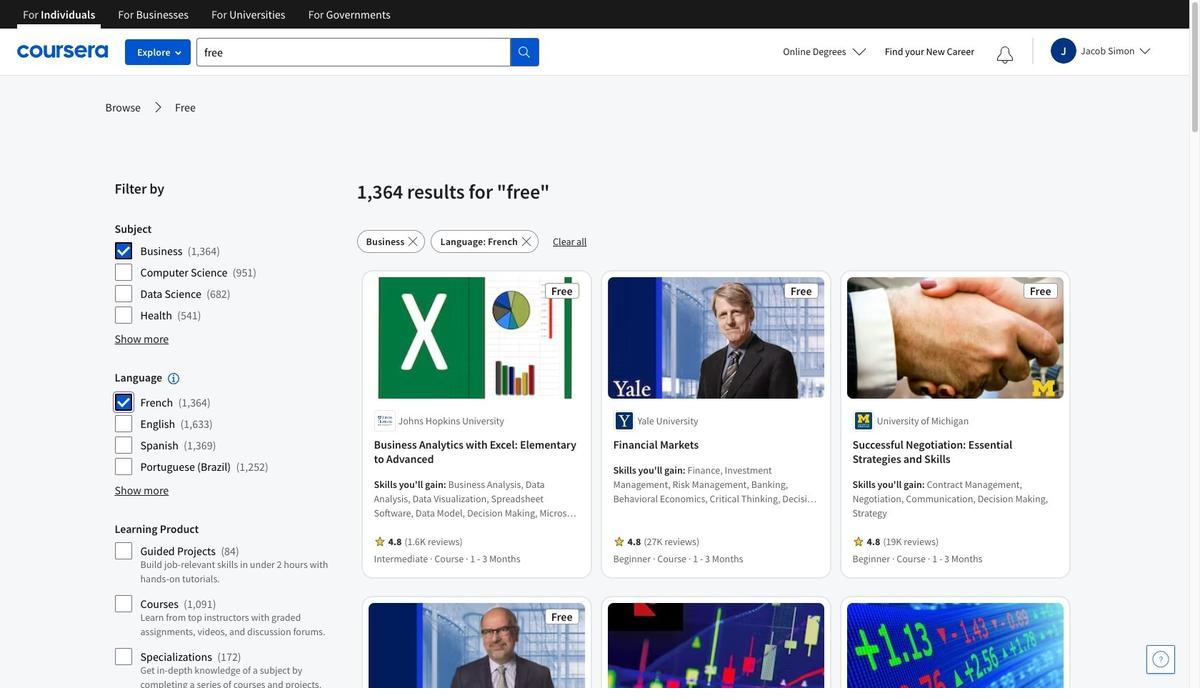 Task type: locate. For each thing, give the bounding box(es) containing it.
banner navigation
[[11, 0, 402, 39]]

None search field
[[196, 38, 539, 66]]

0 vertical spatial group
[[115, 222, 348, 324]]

1 vertical spatial group
[[115, 370, 348, 476]]

group
[[115, 222, 348, 324], [115, 370, 348, 476], [115, 522, 348, 688]]

2 vertical spatial group
[[115, 522, 348, 688]]

information about this filter group image
[[168, 373, 179, 385]]



Task type: vqa. For each thing, say whether or not it's contained in the screenshot.
Overview "LINK"
no



Task type: describe. For each thing, give the bounding box(es) containing it.
2 group from the top
[[115, 370, 348, 476]]

3 group from the top
[[115, 522, 348, 688]]

1 group from the top
[[115, 222, 348, 324]]

coursera image
[[17, 40, 108, 63]]

What do you want to learn? text field
[[196, 38, 511, 66]]

help center image
[[1153, 651, 1170, 668]]



